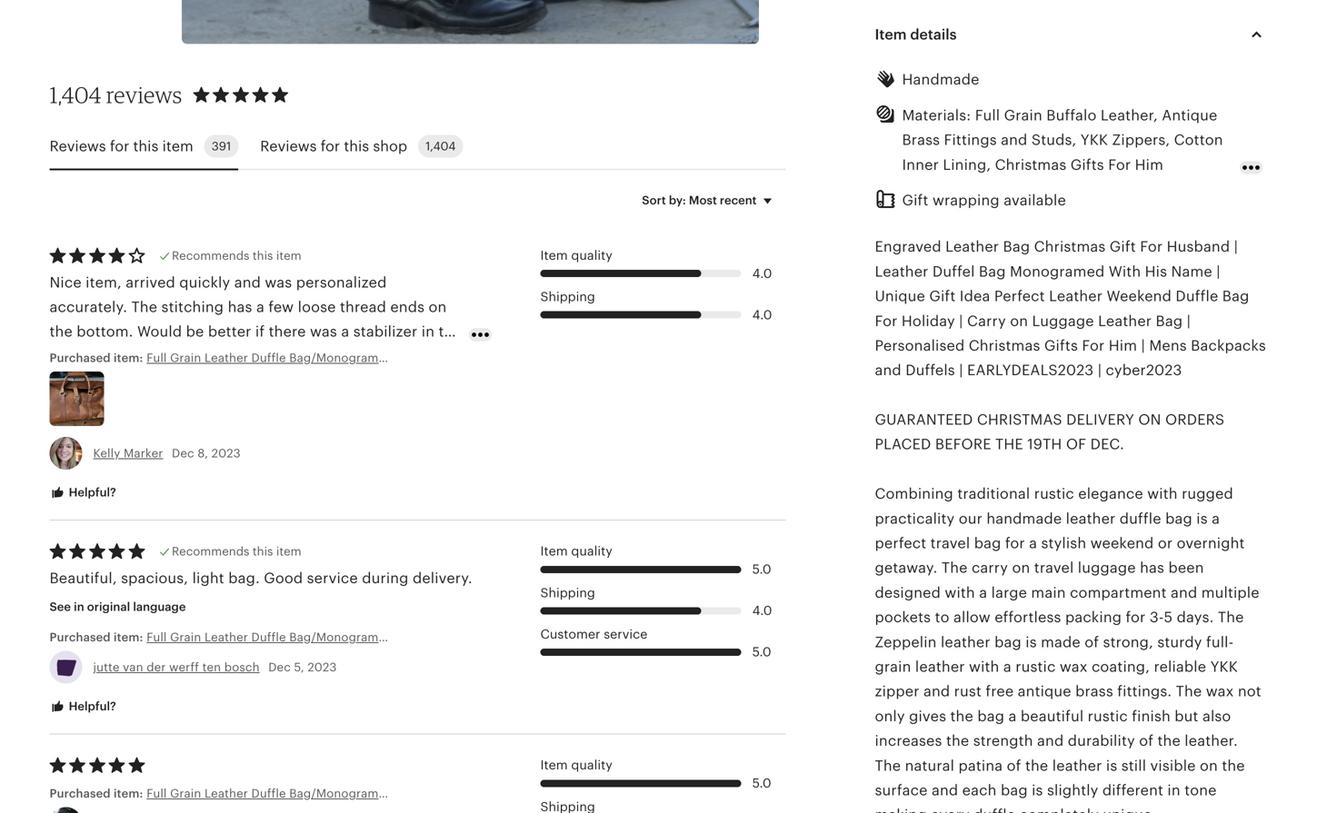 Task type: describe. For each thing, give the bounding box(es) containing it.
surface
[[875, 783, 928, 799]]

leather down allow
[[941, 635, 991, 651]]

is down rugged
[[1197, 511, 1208, 527]]

recommends this item for 5.0
[[172, 545, 302, 559]]

see
[[50, 601, 71, 615]]

full
[[976, 107, 1001, 124]]

item details button
[[859, 13, 1285, 57]]

combining traditional rustic elegance with rugged practicality our handmade leather duffle bag is a perfect travel bag for a stylish weekend or overnight getaway. the carry on travel luggage has been designed with a large main compartment and multiple pockets to allow effortless packing for 3-5 days. the zeppelin leather bag is made of strong, sturdy full- grain leather with a rustic wax coating, reliable ykk zipper and rust free antique brass fittings. the wax not only gives the bag a beautiful rustic finish but also increases the strength and durability of the leather. the natural patina of the leather is still visible on the surface and each bag is slightly different in tone making every duffle completely unique.
[[875, 486, 1262, 814]]

with
[[1109, 264, 1142, 280]]

studs,
[[1032, 132, 1077, 148]]

werff
[[169, 661, 199, 675]]

0 horizontal spatial dec
[[172, 447, 194, 461]]

leather.
[[1185, 734, 1239, 750]]

for up "his"
[[1141, 239, 1163, 255]]

bag down free
[[978, 709, 1005, 725]]

leather,
[[1101, 107, 1159, 124]]

main
[[1032, 585, 1066, 602]]

sturdy
[[1158, 635, 1203, 651]]

2 vertical spatial rustic
[[1088, 709, 1129, 725]]

the down multiple
[[1219, 610, 1245, 626]]

shop
[[373, 138, 408, 154]]

1 item quality from the top
[[541, 249, 613, 263]]

| left carry
[[960, 313, 964, 329]]

in inside button
[[74, 601, 84, 615]]

in inside combining traditional rustic elegance with rugged practicality our handmade leather duffle bag is a perfect travel bag for a stylish weekend or overnight getaway. the carry on travel luggage has been designed with a large main compartment and multiple pockets to allow effortless packing for 3-5 days. the zeppelin leather bag is made of strong, sturdy full- grain leather with a rustic wax coating, reliable ykk zipper and rust free antique brass fittings. the wax not only gives the bag a beautiful rustic finish but also increases the strength and durability of the leather. the natural patina of the leather is still visible on the surface and each bag is slightly different in tone making every duffle completely unique.
[[1168, 783, 1181, 799]]

him inside materials: full grain buffalo leather, antique brass fittings and studs, ykk zippers, cotton inner lining, christmas gifts for him
[[1136, 157, 1164, 173]]

allow
[[954, 610, 991, 626]]

kelly marker dec 8, 2023
[[93, 447, 241, 461]]

designed
[[875, 585, 941, 602]]

1 helpful? from the top
[[66, 486, 116, 500]]

only
[[875, 709, 906, 725]]

multiple
[[1202, 585, 1260, 602]]

bag up the carry
[[975, 536, 1002, 552]]

still
[[1122, 758, 1147, 775]]

weekend
[[1091, 536, 1154, 552]]

the left the carry
[[942, 560, 968, 577]]

weekend
[[1107, 288, 1172, 305]]

made
[[1041, 635, 1081, 651]]

kelly marker added a photo of their purchase image
[[50, 372, 104, 427]]

traditional
[[958, 486, 1031, 503]]

leather up rust
[[916, 659, 966, 676]]

zippers,
[[1113, 132, 1171, 148]]

391
[[212, 140, 231, 153]]

kelly
[[93, 447, 120, 461]]

holiday
[[902, 313, 956, 329]]

3 item: from the top
[[114, 788, 143, 801]]

rugged
[[1182, 486, 1234, 503]]

leather up duffel on the right of the page
[[946, 239, 1000, 255]]

sort
[[642, 194, 666, 207]]

2 vertical spatial gift
[[930, 288, 956, 305]]

and down been
[[1171, 585, 1198, 602]]

gives
[[910, 709, 947, 725]]

bag right duffle at the top of the page
[[1223, 288, 1250, 305]]

2 quality from the top
[[572, 545, 613, 559]]

recommends for 5.0
[[172, 545, 250, 559]]

strength
[[974, 734, 1034, 750]]

1 helpful? button from the top
[[36, 477, 130, 510]]

recommends for 4.0
[[172, 249, 250, 263]]

stylish
[[1042, 536, 1087, 552]]

most
[[689, 194, 717, 207]]

getaway.
[[875, 560, 938, 577]]

bag up monogramed
[[1004, 239, 1031, 255]]

the up but
[[1177, 684, 1203, 700]]

the up the visible
[[1158, 734, 1181, 750]]

wrapping
[[933, 192, 1000, 209]]

reviews for this item
[[50, 138, 193, 154]]

brass
[[903, 132, 941, 148]]

available
[[1004, 192, 1067, 209]]

making
[[875, 808, 927, 814]]

unique
[[875, 288, 926, 305]]

backpacks
[[1192, 338, 1267, 354]]

inner
[[903, 157, 939, 173]]

of
[[1067, 437, 1087, 453]]

luggage
[[1078, 560, 1137, 577]]

3 item quality from the top
[[541, 759, 613, 773]]

3 purchased from the top
[[50, 788, 111, 801]]

0 vertical spatial service
[[307, 571, 358, 587]]

2 purchased from the top
[[50, 631, 111, 645]]

materials:
[[903, 107, 972, 124]]

5,
[[294, 661, 304, 675]]

| left cyber2023 on the right top of the page
[[1098, 363, 1102, 379]]

recent
[[720, 194, 757, 207]]

on inside the engraved leather bag christmas gift for husband | leather duffel bag monogramed with his name | unique gift idea perfect leather weekend duffle bag for holiday | carry on luggage leather bag | personalised christmas gifts for him | mens backpacks and duffels | earlydeals2023 | cyber2023
[[1011, 313, 1029, 329]]

3-
[[1150, 610, 1165, 626]]

idea
[[960, 288, 991, 305]]

finish
[[1133, 709, 1171, 725]]

| right name
[[1217, 264, 1221, 280]]

2 5.0 from the top
[[753, 646, 772, 660]]

different
[[1103, 783, 1164, 799]]

lining,
[[943, 157, 991, 173]]

bag up idea
[[979, 264, 1006, 280]]

monogramed
[[1010, 264, 1105, 280]]

1 horizontal spatial 2023
[[308, 661, 337, 675]]

visible
[[1151, 758, 1196, 775]]

ten
[[202, 661, 221, 675]]

2 item: from the top
[[114, 631, 143, 645]]

a down the carry
[[980, 585, 988, 602]]

jutte van der werff ten bosch dec 5, 2023
[[93, 661, 337, 675]]

ykk inside combining traditional rustic elegance with rugged practicality our handmade leather duffle bag is a perfect travel bag for a stylish weekend or overnight getaway. the carry on travel luggage has been designed with a large main compartment and multiple pockets to allow effortless packing for 3-5 days. the zeppelin leather bag is made of strong, sturdy full- grain leather with a rustic wax coating, reliable ykk zipper and rust free antique brass fittings. the wax not only gives the bag a beautiful rustic finish but also increases the strength and durability of the leather. the natural patina of the leather is still visible on the surface and each bag is slightly different in tone making every duffle completely unique.
[[1211, 659, 1239, 676]]

gift wrapping available
[[903, 192, 1067, 209]]

reviews for reviews for this item
[[50, 138, 106, 154]]

is left the "still"
[[1107, 758, 1118, 775]]

tone
[[1185, 783, 1217, 799]]

| down duffle at the top of the page
[[1187, 313, 1191, 329]]

sort by: most recent button
[[629, 181, 793, 220]]

handmade
[[987, 511, 1062, 527]]

1 purchased from the top
[[50, 351, 111, 365]]

19th
[[1028, 437, 1063, 453]]

0 horizontal spatial of
[[1007, 758, 1022, 775]]

bag up the mens
[[1156, 313, 1183, 329]]

increases
[[875, 734, 943, 750]]

husband
[[1167, 239, 1231, 255]]

combining
[[875, 486, 954, 503]]

the down leather.
[[1223, 758, 1246, 775]]

overnight
[[1177, 536, 1246, 552]]

bag right each
[[1001, 783, 1028, 799]]

1 horizontal spatial dec
[[268, 661, 291, 675]]

delivery.
[[413, 571, 473, 587]]

see in original language button
[[36, 591, 200, 624]]

engraved
[[875, 239, 942, 255]]

2 purchased item: from the top
[[50, 631, 147, 645]]

earlydeals2023
[[968, 363, 1094, 379]]

1 quality from the top
[[572, 249, 613, 263]]

or
[[1158, 536, 1173, 552]]

rust
[[955, 684, 982, 700]]

reviews for reviews for this shop
[[260, 138, 317, 154]]

is down effortless on the bottom right of the page
[[1026, 635, 1037, 651]]

and inside materials: full grain buffalo leather, antique brass fittings and studs, ykk zippers, cotton inner lining, christmas gifts for him
[[1001, 132, 1028, 148]]

5
[[1165, 610, 1173, 626]]

ykk inside materials: full grain buffalo leather, antique brass fittings and studs, ykk zippers, cotton inner lining, christmas gifts for him
[[1081, 132, 1109, 148]]

guaranteed
[[875, 412, 974, 428]]

is up completely in the bottom of the page
[[1032, 783, 1044, 799]]

full-
[[1207, 635, 1234, 651]]

1 vertical spatial duffle
[[974, 808, 1016, 814]]

leather down elegance
[[1066, 511, 1116, 527]]

der
[[147, 661, 166, 675]]

for left shop
[[321, 138, 340, 154]]

compartment
[[1070, 585, 1167, 602]]

item for 5.0
[[276, 545, 302, 559]]

mens
[[1150, 338, 1188, 354]]



Task type: vqa. For each thing, say whether or not it's contained in the screenshot.
compartment
yes



Task type: locate. For each thing, give the bounding box(es) containing it.
1 horizontal spatial wax
[[1207, 684, 1235, 700]]

see in original language
[[50, 601, 186, 615]]

1 vertical spatial helpful?
[[66, 700, 116, 714]]

0 vertical spatial purchased item:
[[50, 351, 147, 365]]

1 horizontal spatial 1,404
[[426, 140, 456, 153]]

delivery
[[1067, 412, 1135, 428]]

1 vertical spatial 2023
[[308, 661, 337, 675]]

1 vertical spatial him
[[1109, 338, 1138, 354]]

1 vertical spatial christmas
[[1035, 239, 1106, 255]]

unique.
[[1104, 808, 1157, 814]]

3 purchased item: from the top
[[50, 788, 147, 801]]

0 horizontal spatial duffle
[[974, 808, 1016, 814]]

1 vertical spatial purchased
[[50, 631, 111, 645]]

grain
[[1005, 107, 1043, 124]]

a up strength on the bottom
[[1009, 709, 1017, 725]]

a down handmade
[[1030, 536, 1038, 552]]

and down 'personalised'
[[875, 363, 902, 379]]

gift down duffel on the right of the page
[[930, 288, 956, 305]]

0 vertical spatial gifts
[[1071, 157, 1105, 173]]

details
[[911, 27, 957, 43]]

in
[[74, 601, 84, 615], [1168, 783, 1181, 799]]

1 horizontal spatial service
[[604, 628, 648, 642]]

1 recommends from the top
[[172, 249, 250, 263]]

2 vertical spatial on
[[1200, 758, 1219, 775]]

duffels
[[906, 363, 956, 379]]

0 vertical spatial shipping
[[541, 290, 596, 304]]

the down strength on the bottom
[[1026, 758, 1049, 775]]

1 horizontal spatial of
[[1085, 635, 1100, 651]]

2 vertical spatial item:
[[114, 788, 143, 801]]

1 shipping from the top
[[541, 290, 596, 304]]

0 vertical spatial christmas
[[995, 157, 1067, 173]]

dec left 5,
[[268, 661, 291, 675]]

1 vertical spatial helpful? button
[[36, 691, 130, 725]]

beautiful
[[1021, 709, 1084, 725]]

before
[[936, 437, 992, 453]]

luggage
[[1033, 313, 1095, 329]]

travel
[[931, 536, 971, 552], [1035, 560, 1074, 577]]

1 vertical spatial 1,404
[[426, 140, 456, 153]]

rustic up handmade
[[1035, 486, 1075, 503]]

patina
[[959, 758, 1003, 775]]

1 purchased item: from the top
[[50, 351, 147, 365]]

of down strength on the bottom
[[1007, 758, 1022, 775]]

of down finish
[[1140, 734, 1154, 750]]

and up gives
[[924, 684, 951, 700]]

1 vertical spatial item quality
[[541, 545, 613, 559]]

1 vertical spatial item
[[276, 249, 302, 263]]

bosch
[[224, 661, 260, 675]]

reviews right 391
[[260, 138, 317, 154]]

cyber2023
[[1106, 363, 1183, 379]]

0 vertical spatial recommends
[[172, 249, 250, 263]]

2 vertical spatial purchased item:
[[50, 788, 147, 801]]

0 vertical spatial rustic
[[1035, 486, 1075, 503]]

| up cyber2023 on the right top of the page
[[1142, 338, 1146, 354]]

1 vertical spatial on
[[1013, 560, 1031, 577]]

3 5.0 from the top
[[753, 777, 772, 791]]

1 vertical spatial shipping
[[541, 586, 596, 600]]

0 vertical spatial wax
[[1060, 659, 1088, 676]]

practicality
[[875, 511, 955, 527]]

for down unique
[[875, 313, 898, 329]]

0 vertical spatial ykk
[[1081, 132, 1109, 148]]

personalised
[[875, 338, 965, 354]]

on up large
[[1013, 560, 1031, 577]]

dec left 8,
[[172, 447, 194, 461]]

rustic
[[1035, 486, 1075, 503], [1016, 659, 1056, 676], [1088, 709, 1129, 725]]

van
[[123, 661, 143, 675]]

2 vertical spatial purchased
[[50, 788, 111, 801]]

helpful? button down jutte
[[36, 691, 130, 725]]

0 vertical spatial travel
[[931, 536, 971, 552]]

0 vertical spatial with
[[1148, 486, 1178, 503]]

a up overnight
[[1212, 511, 1221, 527]]

2023 right 8,
[[212, 447, 241, 461]]

leather
[[946, 239, 1000, 255], [875, 264, 929, 280], [1050, 288, 1103, 305], [1099, 313, 1152, 329]]

gifts inside the engraved leather bag christmas gift for husband | leather duffel bag monogramed with his name | unique gift idea perfect leather weekend duffle bag for holiday | carry on luggage leather bag | personalised christmas gifts for him | mens backpacks and duffels | earlydeals2023 | cyber2023
[[1045, 338, 1079, 354]]

0 horizontal spatial ykk
[[1081, 132, 1109, 148]]

| right the duffels
[[960, 363, 964, 379]]

gifts down luggage
[[1045, 338, 1079, 354]]

0 horizontal spatial wax
[[1060, 659, 1088, 676]]

on down leather.
[[1200, 758, 1219, 775]]

0 vertical spatial recommends this item
[[172, 249, 302, 263]]

2023
[[212, 447, 241, 461], [308, 661, 337, 675]]

and up every
[[932, 783, 959, 799]]

the down rust
[[951, 709, 974, 725]]

him down zippers,
[[1136, 157, 1164, 173]]

0 vertical spatial on
[[1011, 313, 1029, 329]]

pockets
[[875, 610, 931, 626]]

him up cyber2023 on the right top of the page
[[1109, 338, 1138, 354]]

and inside the engraved leather bag christmas gift for husband | leather duffel bag monogramed with his name | unique gift idea perfect leather weekend duffle bag for holiday | carry on luggage leather bag | personalised christmas gifts for him | mens backpacks and duffels | earlydeals2023 | cyber2023
[[875, 363, 902, 379]]

light
[[192, 571, 224, 587]]

ykk down buffalo
[[1081, 132, 1109, 148]]

rustic up durability
[[1088, 709, 1129, 725]]

0 horizontal spatial gift
[[903, 192, 929, 209]]

beautiful, spacious, light bag. good service during delivery.
[[50, 571, 473, 587]]

marker
[[124, 447, 163, 461]]

days.
[[1177, 610, 1215, 626]]

travel up main
[[1035, 560, 1074, 577]]

item inside dropdown button
[[875, 27, 907, 43]]

0 vertical spatial 5.0
[[753, 563, 772, 577]]

for left 3-
[[1126, 610, 1146, 626]]

0 vertical spatial helpful?
[[66, 486, 116, 500]]

the up surface
[[875, 758, 901, 775]]

the
[[951, 709, 974, 725], [947, 734, 970, 750], [1158, 734, 1181, 750], [1026, 758, 1049, 775], [1223, 758, 1246, 775]]

1 recommends this item from the top
[[172, 249, 302, 263]]

reviews down 1,404 reviews
[[50, 138, 106, 154]]

also
[[1203, 709, 1232, 725]]

been
[[1169, 560, 1205, 577]]

leather up slightly
[[1053, 758, 1103, 775]]

gifts inside materials: full grain buffalo leather, antique brass fittings and studs, ykk zippers, cotton inner lining, christmas gifts for him
[[1071, 157, 1105, 173]]

bag up or
[[1166, 511, 1193, 527]]

1 vertical spatial quality
[[572, 545, 613, 559]]

1 horizontal spatial gift
[[930, 288, 956, 305]]

shipping for 4.0
[[541, 290, 596, 304]]

2 recommends this item from the top
[[172, 545, 302, 559]]

effortless
[[995, 610, 1062, 626]]

0 vertical spatial item
[[162, 138, 193, 154]]

1 vertical spatial gift
[[1110, 239, 1137, 255]]

0 vertical spatial him
[[1136, 157, 1164, 173]]

1 vertical spatial recommends
[[172, 545, 250, 559]]

carry
[[972, 560, 1009, 577]]

1,404 for 1,404
[[426, 140, 456, 153]]

0 vertical spatial item:
[[114, 351, 143, 365]]

buffalo
[[1047, 107, 1097, 124]]

orders
[[1166, 412, 1225, 428]]

zipper
[[875, 684, 920, 700]]

wax up "also"
[[1207, 684, 1235, 700]]

bag down effortless on the bottom right of the page
[[995, 635, 1022, 651]]

rustic up antique
[[1016, 659, 1056, 676]]

1 horizontal spatial duffle
[[1120, 511, 1162, 527]]

customer
[[541, 628, 601, 642]]

on
[[1011, 313, 1029, 329], [1013, 560, 1031, 577], [1200, 758, 1219, 775]]

1 horizontal spatial in
[[1168, 783, 1181, 799]]

for down luggage
[[1083, 338, 1105, 354]]

2 vertical spatial item
[[276, 545, 302, 559]]

0 vertical spatial in
[[74, 601, 84, 615]]

2 reviews from the left
[[260, 138, 317, 154]]

wax down 'made'
[[1060, 659, 1088, 676]]

in right the see
[[74, 601, 84, 615]]

0 horizontal spatial reviews
[[50, 138, 106, 154]]

ykk down full-
[[1211, 659, 1239, 676]]

for down 1,404 reviews
[[110, 138, 129, 154]]

language
[[133, 601, 186, 615]]

2 vertical spatial quality
[[572, 759, 613, 773]]

engraved leather bag christmas gift for husband | leather duffel bag monogramed with his name | unique gift idea perfect leather weekend duffle bag for holiday | carry on luggage leather bag | personalised christmas gifts for him | mens backpacks and duffels | earlydeals2023 | cyber2023
[[875, 239, 1267, 379]]

2 horizontal spatial of
[[1140, 734, 1154, 750]]

every
[[931, 808, 970, 814]]

1 vertical spatial ykk
[[1211, 659, 1239, 676]]

christmas
[[995, 157, 1067, 173], [1035, 239, 1106, 255], [969, 338, 1041, 354]]

christmas inside materials: full grain buffalo leather, antique brass fittings and studs, ykk zippers, cotton inner lining, christmas gifts for him
[[995, 157, 1067, 173]]

2 helpful? button from the top
[[36, 691, 130, 725]]

wax
[[1060, 659, 1088, 676], [1207, 684, 1235, 700]]

1 vertical spatial purchased item:
[[50, 631, 147, 645]]

2023 right 5,
[[308, 661, 337, 675]]

| right 'husband'
[[1235, 239, 1239, 255]]

original
[[87, 601, 130, 615]]

1 vertical spatial with
[[945, 585, 976, 602]]

leather up unique
[[875, 264, 929, 280]]

1 horizontal spatial ykk
[[1211, 659, 1239, 676]]

5.0
[[753, 563, 772, 577], [753, 646, 772, 660], [753, 777, 772, 791]]

0 horizontal spatial 2023
[[212, 447, 241, 461]]

2 vertical spatial item quality
[[541, 759, 613, 773]]

4.0
[[753, 267, 773, 281], [753, 308, 773, 322], [753, 604, 773, 618]]

1 vertical spatial 5.0
[[753, 646, 772, 660]]

has
[[1141, 560, 1165, 577]]

the
[[996, 437, 1024, 453]]

2 helpful? from the top
[[66, 700, 116, 714]]

gift up with
[[1110, 239, 1137, 255]]

to
[[935, 610, 950, 626]]

0 vertical spatial duffle
[[1120, 511, 1162, 527]]

and down grain
[[1001, 132, 1028, 148]]

perfect
[[875, 536, 927, 552]]

service right customer
[[604, 628, 648, 642]]

duffle
[[1176, 288, 1219, 305]]

1 5.0 from the top
[[753, 563, 772, 577]]

with up free
[[970, 659, 1000, 676]]

strong,
[[1104, 635, 1154, 651]]

packing
[[1066, 610, 1122, 626]]

reviews
[[106, 81, 182, 108]]

2 shipping from the top
[[541, 586, 596, 600]]

1 vertical spatial in
[[1168, 783, 1181, 799]]

1 vertical spatial recommends this item
[[172, 545, 302, 559]]

gifts down studs,
[[1071, 157, 1105, 173]]

travel down our
[[931, 536, 971, 552]]

and down "beautiful"
[[1038, 734, 1064, 750]]

sort by: most recent
[[642, 194, 757, 207]]

item for 4.0
[[276, 249, 302, 263]]

carry
[[968, 313, 1007, 329]]

with left rugged
[[1148, 486, 1178, 503]]

2 vertical spatial 5.0
[[753, 777, 772, 791]]

1,404 for 1,404 reviews
[[50, 81, 102, 108]]

for down zippers,
[[1109, 157, 1132, 173]]

2 4.0 from the top
[[753, 308, 773, 322]]

dec.
[[1091, 437, 1125, 453]]

1 vertical spatial of
[[1140, 734, 1154, 750]]

1 vertical spatial dec
[[268, 661, 291, 675]]

christmas up monogramed
[[1035, 239, 1106, 255]]

0 vertical spatial purchased
[[50, 351, 111, 365]]

leather down weekend
[[1099, 313, 1152, 329]]

not
[[1239, 684, 1262, 700]]

0 horizontal spatial service
[[307, 571, 358, 587]]

tab list
[[50, 124, 786, 170]]

1 vertical spatial item:
[[114, 631, 143, 645]]

grain
[[875, 659, 912, 676]]

4.0 for 4.0
[[753, 308, 773, 322]]

3 quality from the top
[[572, 759, 613, 773]]

0 vertical spatial helpful? button
[[36, 477, 130, 510]]

2 recommends from the top
[[172, 545, 250, 559]]

fittings
[[945, 132, 997, 148]]

3 4.0 from the top
[[753, 604, 773, 618]]

for inside materials: full grain buffalo leather, antique brass fittings and studs, ykk zippers, cotton inner lining, christmas gifts for him
[[1109, 157, 1132, 173]]

of
[[1085, 635, 1100, 651], [1140, 734, 1154, 750], [1007, 758, 1022, 775]]

1 vertical spatial service
[[604, 628, 648, 642]]

during
[[362, 571, 409, 587]]

slightly
[[1048, 783, 1099, 799]]

ykk
[[1081, 132, 1109, 148], [1211, 659, 1239, 676]]

2 item quality from the top
[[541, 545, 613, 559]]

1,404 inside 'tab list'
[[426, 140, 456, 153]]

0 horizontal spatial travel
[[931, 536, 971, 552]]

1 vertical spatial 4.0
[[753, 308, 773, 322]]

duffle up weekend
[[1120, 511, 1162, 527]]

0 vertical spatial 1,404
[[50, 81, 102, 108]]

helpful? down jutte
[[66, 700, 116, 714]]

with up allow
[[945, 585, 976, 602]]

2 vertical spatial 4.0
[[753, 604, 773, 618]]

0 horizontal spatial 1,404
[[50, 81, 102, 108]]

helpful? down kelly
[[66, 486, 116, 500]]

recommends this item for 4.0
[[172, 249, 302, 263]]

service right good
[[307, 571, 358, 587]]

helpful? button down kelly
[[36, 477, 130, 510]]

fittings.
[[1118, 684, 1173, 700]]

1 4.0 from the top
[[753, 267, 773, 281]]

0 vertical spatial quality
[[572, 249, 613, 263]]

0 vertical spatial dec
[[172, 447, 194, 461]]

handmade
[[903, 72, 980, 88]]

2 horizontal spatial gift
[[1110, 239, 1137, 255]]

1 item: from the top
[[114, 351, 143, 365]]

1 reviews from the left
[[50, 138, 106, 154]]

2 vertical spatial christmas
[[969, 338, 1041, 354]]

in down the visible
[[1168, 783, 1181, 799]]

this
[[133, 138, 159, 154], [344, 138, 369, 154], [253, 249, 273, 263], [253, 545, 273, 559]]

christmas down carry
[[969, 338, 1041, 354]]

0 vertical spatial gift
[[903, 192, 929, 209]]

1 vertical spatial wax
[[1207, 684, 1235, 700]]

jutte van der werff ten bosch link
[[93, 661, 260, 675]]

4.0 for 5.0
[[753, 604, 773, 618]]

1 horizontal spatial reviews
[[260, 138, 317, 154]]

1,404 right shop
[[426, 140, 456, 153]]

christmas
[[978, 412, 1063, 428]]

for down handmade
[[1006, 536, 1026, 552]]

0 vertical spatial item quality
[[541, 249, 613, 263]]

item quality
[[541, 249, 613, 263], [541, 545, 613, 559], [541, 759, 613, 773]]

for
[[110, 138, 129, 154], [321, 138, 340, 154], [1006, 536, 1026, 552], [1126, 610, 1146, 626]]

reviews for this shop
[[260, 138, 408, 154]]

reliable
[[1155, 659, 1207, 676]]

christmas down studs,
[[995, 157, 1067, 173]]

the up the "patina" on the right bottom
[[947, 734, 970, 750]]

gift down 'inner'
[[903, 192, 929, 209]]

1 horizontal spatial travel
[[1035, 560, 1074, 577]]

0 horizontal spatial in
[[74, 601, 84, 615]]

spacious,
[[121, 571, 188, 587]]

1 vertical spatial rustic
[[1016, 659, 1056, 676]]

0 vertical spatial of
[[1085, 635, 1100, 651]]

him inside the engraved leather bag christmas gift for husband | leather duffel bag monogramed with his name | unique gift idea perfect leather weekend duffle bag for holiday | carry on luggage leather bag | personalised christmas gifts for him | mens backpacks and duffels | earlydeals2023 | cyber2023
[[1109, 338, 1138, 354]]

item
[[162, 138, 193, 154], [276, 249, 302, 263], [276, 545, 302, 559]]

a up free
[[1004, 659, 1012, 676]]

1 vertical spatial travel
[[1035, 560, 1074, 577]]

his
[[1146, 264, 1168, 280]]

0 vertical spatial 2023
[[212, 447, 241, 461]]

0 vertical spatial 4.0
[[753, 267, 773, 281]]

of down packing on the right of page
[[1085, 635, 1100, 651]]

leather up luggage
[[1050, 288, 1103, 305]]

2 vertical spatial with
[[970, 659, 1000, 676]]

tab list containing reviews for this item
[[50, 124, 786, 170]]

2 vertical spatial of
[[1007, 758, 1022, 775]]

a
[[1212, 511, 1221, 527], [1030, 536, 1038, 552], [980, 585, 988, 602], [1004, 659, 1012, 676], [1009, 709, 1017, 725]]

1 vertical spatial gifts
[[1045, 338, 1079, 354]]

duffle down each
[[974, 808, 1016, 814]]

shipping for 5.0
[[541, 586, 596, 600]]

1,404 left the reviews
[[50, 81, 102, 108]]



